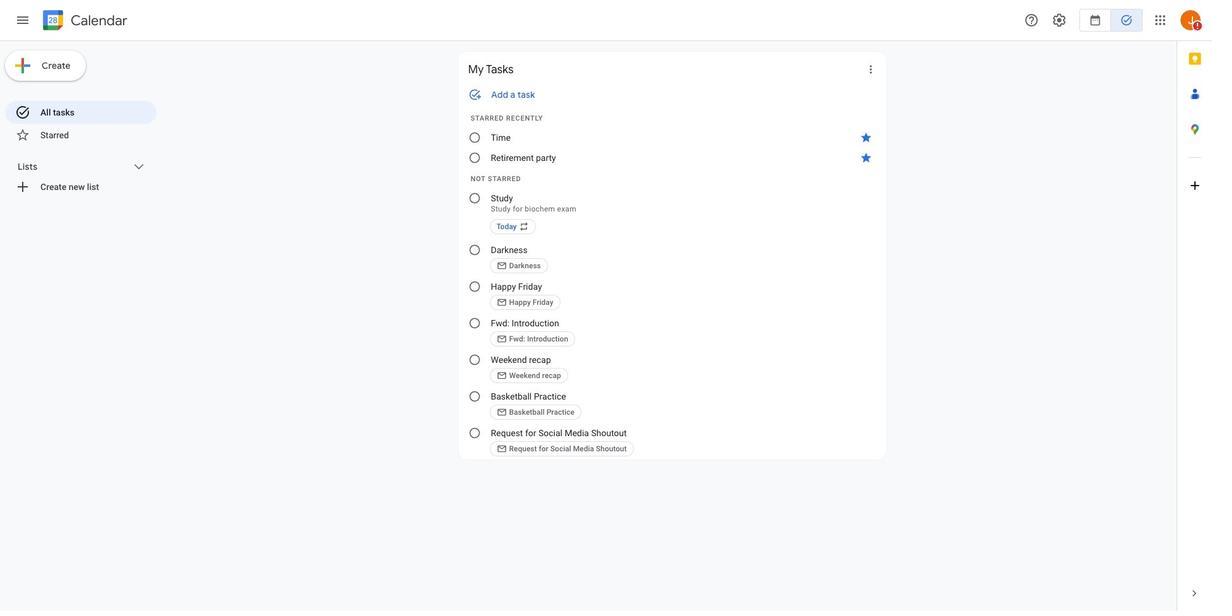 Task type: vqa. For each thing, say whether or not it's contained in the screenshot.
26 element
no



Task type: locate. For each thing, give the bounding box(es) containing it.
support menu image
[[1025, 13, 1040, 28]]

tab list
[[1178, 41, 1213, 576]]

heading
[[68, 13, 128, 28]]



Task type: describe. For each thing, give the bounding box(es) containing it.
tasks sidebar image
[[15, 13, 30, 28]]

calendar element
[[40, 8, 128, 35]]

heading inside calendar element
[[68, 13, 128, 28]]

settings menu image
[[1052, 13, 1068, 28]]



